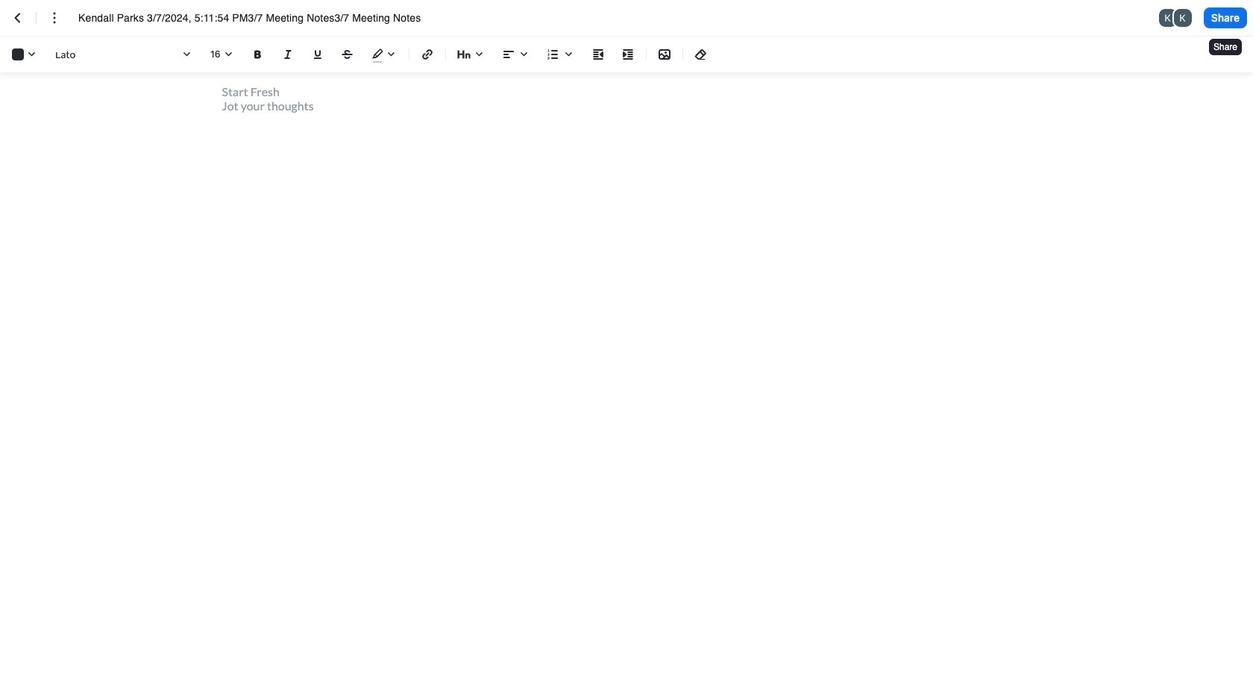Task type: vqa. For each thing, say whether or not it's contained in the screenshot.
1st "hours" from the left
no



Task type: describe. For each thing, give the bounding box(es) containing it.
increase indent image
[[619, 46, 637, 63]]

kendall parks image
[[1160, 9, 1178, 27]]

link image
[[419, 46, 437, 63]]

strikethrough image
[[339, 46, 357, 63]]

bold image
[[249, 46, 267, 63]]

underline image
[[309, 46, 327, 63]]

decrease indent image
[[590, 46, 608, 63]]



Task type: locate. For each thing, give the bounding box(es) containing it.
None text field
[[78, 10, 449, 25]]

more image
[[46, 9, 63, 27]]

insert image image
[[656, 46, 674, 63]]

all notes image
[[9, 9, 27, 27]]

clear style image
[[693, 46, 711, 63]]

italic image
[[279, 46, 297, 63]]

kendall parks image
[[1175, 9, 1193, 27]]

tooltip
[[1208, 28, 1244, 57]]



